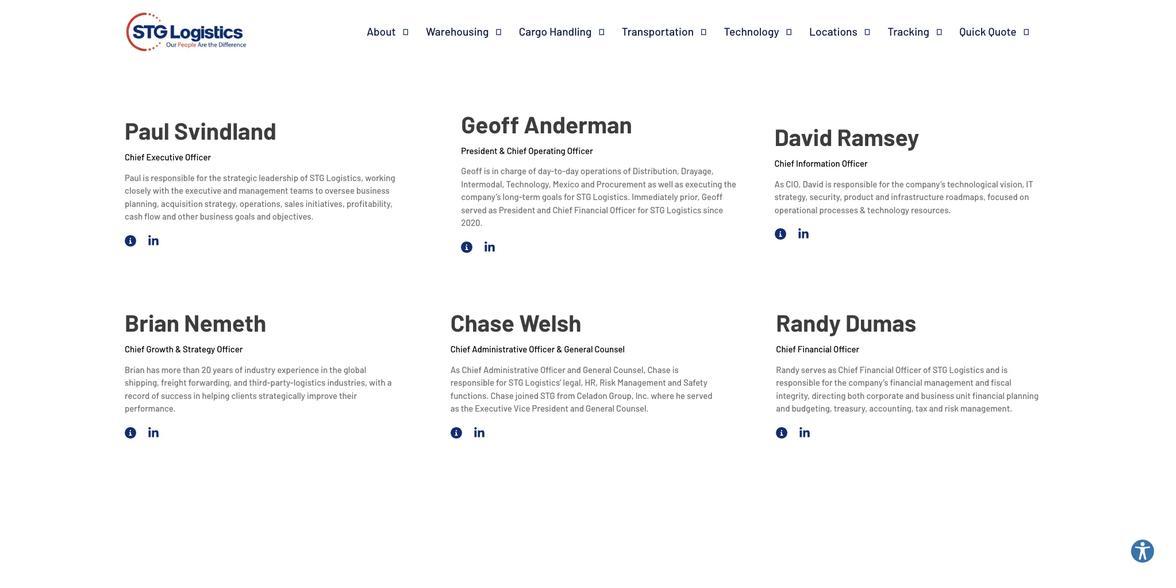 Task type: locate. For each thing, give the bounding box(es) containing it.
1 horizontal spatial company's
[[849, 377, 889, 388]]

company's inside randy serves as chief financial officer of stg logistics and is responsible for the company's financial management and fiscal integrity, directing both corporate and business unit financial planning and budgeting, treasury, accounting, tax and risk management.
[[849, 377, 889, 388]]

0 vertical spatial goals
[[542, 192, 562, 202]]

the inside as chief administrative ofﬁcer and general counsel, chase is responsible for stg logistics' legal, hr, risk management and safety functions. chase joined stg from celadon group, inc. where he served as the executive vice president and general counsel.
[[461, 403, 473, 414]]

0 vertical spatial as
[[775, 179, 784, 189]]

goals down 'mexico'
[[542, 192, 562, 202]]

1 vertical spatial business
[[200, 211, 233, 221]]

brian up shipping,
[[125, 364, 145, 375]]

2 vertical spatial business
[[921, 390, 955, 401]]

1 vertical spatial served
[[687, 390, 713, 401]]

company's up infrastructure
[[906, 179, 946, 189]]

about
[[367, 25, 396, 38]]

1 vertical spatial in
[[321, 364, 328, 375]]

for up technology
[[879, 179, 890, 189]]

stg inside paul is responsible for the strategic leadership of stg logistics, working closely with the executive and management teams to oversee business planning, acquisition strategy, operations, sales initiatives, profitability, cash flow and other business goals and objectives.
[[310, 172, 325, 183]]

goals
[[542, 192, 562, 202], [235, 211, 255, 221]]

operational
[[775, 205, 818, 215]]

0 vertical spatial financial
[[890, 377, 923, 388]]

0 vertical spatial management
[[239, 185, 288, 196]]

as inside as chief administrative ofﬁcer and general counsel, chase is responsible for stg logistics' legal, hr, risk management and safety functions. chase joined stg from celadon group, inc. where he served as the executive vice president and general counsel.
[[451, 364, 460, 375]]

randy up chief financial officer
[[776, 308, 841, 336]]

1 horizontal spatial management
[[924, 377, 974, 388]]

0 vertical spatial in
[[492, 166, 499, 176]]

linkedin in image right circle info icon
[[798, 228, 809, 240]]

officer up day
[[567, 145, 593, 156]]

linkedin in image down performance.
[[148, 427, 159, 439]]

term
[[522, 192, 540, 202]]

for up directing
[[822, 377, 833, 388]]

1 vertical spatial randy
[[776, 364, 800, 375]]

1 vertical spatial as
[[451, 364, 460, 375]]

and up clients
[[234, 377, 247, 388]]

1 vertical spatial linkedin in image
[[148, 427, 159, 439]]

2 vertical spatial in
[[193, 390, 200, 401]]

0 horizontal spatial served
[[461, 205, 487, 215]]

administrative
[[472, 344, 527, 354], [484, 364, 539, 375]]

david ramsey
[[775, 123, 920, 151]]

handling
[[550, 25, 592, 38]]

brian
[[125, 308, 180, 336], [125, 364, 145, 375]]

circle info image down integrity,
[[776, 427, 788, 439]]

cash
[[125, 211, 143, 221]]

financial
[[574, 205, 608, 215], [798, 344, 832, 354], [860, 364, 894, 375]]

linkedin in image
[[798, 228, 809, 240], [148, 427, 159, 439]]

2 horizontal spatial in
[[492, 166, 499, 176]]

circle info image for geoff
[[461, 241, 473, 253]]

0 vertical spatial company's
[[906, 179, 946, 189]]

and
[[581, 179, 595, 189], [223, 185, 237, 196], [876, 192, 890, 202], [537, 205, 551, 215], [162, 211, 176, 221], [257, 211, 271, 221], [567, 364, 581, 375], [986, 364, 1000, 375], [234, 377, 247, 388], [668, 377, 682, 388], [976, 377, 990, 388], [906, 390, 920, 401], [570, 403, 584, 414], [776, 403, 790, 414], [930, 403, 943, 414]]

strategically
[[259, 390, 305, 401]]

as left cio,
[[775, 179, 784, 189]]

of inside randy serves as chief financial officer of stg logistics and is responsible for the company's financial management and fiscal integrity, directing both corporate and business unit financial planning and budgeting, treasury, accounting, tax and risk management.
[[924, 364, 931, 375]]

as right serves
[[828, 364, 837, 375]]

integrity,
[[776, 390, 810, 401]]

strategy, down cio,
[[775, 192, 808, 202]]

stg usa image
[[122, 0, 250, 68]]

executive
[[146, 152, 183, 162], [475, 403, 512, 414]]

forwarding,
[[188, 377, 232, 388]]

served down safety
[[687, 390, 713, 401]]

company's
[[906, 179, 946, 189], [461, 192, 501, 202], [849, 377, 889, 388]]

david up the information
[[775, 123, 833, 151]]

as down intermodal,
[[489, 205, 497, 215]]

1 vertical spatial david
[[803, 179, 824, 189]]

distribution,
[[633, 166, 680, 176]]

president up intermodal,
[[461, 145, 498, 156]]

goals inside paul is responsible for the strategic leadership of stg logistics, working closely with the executive and management teams to oversee business planning, acquisition strategy, operations, sales initiatives, profitability, cash flow and other business goals and objectives.
[[235, 211, 255, 221]]

paul up chief executive officer
[[125, 116, 170, 144]]

0 vertical spatial business
[[357, 185, 390, 196]]

2 paul from the top
[[125, 172, 141, 183]]

2 vertical spatial president
[[532, 403, 569, 414]]

1 horizontal spatial financial
[[973, 390, 1005, 401]]

responsible down chief executive officer
[[151, 172, 195, 183]]

business right other at left
[[200, 211, 233, 221]]

president down from
[[532, 403, 569, 414]]

inc.
[[636, 390, 649, 401]]

with inside paul is responsible for the strategic leadership of stg logistics, working closely with the executive and management teams to oversee business planning, acquisition strategy, operations, sales initiatives, profitability, cash flow and other business goals and objectives.
[[153, 185, 169, 196]]

brian up growth
[[125, 308, 180, 336]]

is
[[484, 166, 490, 176], [143, 172, 149, 183], [826, 179, 832, 189], [673, 364, 679, 375], [1002, 364, 1008, 375]]

executive inside as chief administrative ofﬁcer and general counsel, chase is responsible for stg logistics' legal, hr, risk management and safety functions. chase joined stg from celadon group, inc. where he served as the executive vice president and general counsel.
[[475, 403, 512, 414]]

goals down operations,
[[235, 211, 255, 221]]

0 vertical spatial paul
[[125, 116, 170, 144]]

2 vertical spatial chase
[[491, 390, 514, 401]]

third-
[[249, 377, 271, 388]]

company's inside geoff is in charge of day-to-day operations of distribution, drayage, intermodal, technology, mexico and procurement as well as executing the company's long-term goals for stg logistics. immediately prior, geoff served as president and chief financial officer for stg logistics since 2020.
[[461, 192, 501, 202]]

0 vertical spatial logistics
[[667, 205, 702, 215]]

responsible up integrity,
[[776, 377, 820, 388]]

teams
[[290, 185, 314, 196]]

officer down 'david ramsey'
[[842, 158, 868, 169]]

clients
[[231, 390, 257, 401]]

1 vertical spatial management
[[924, 377, 974, 388]]

for inside the as cio, david is responsible for the company's technological vision, it strategy, security, product and infrastructure roadmaps, focused on operational processes & technology resources.
[[879, 179, 890, 189]]

experience
[[277, 364, 319, 375]]

0 vertical spatial with
[[153, 185, 169, 196]]

is up closely
[[143, 172, 149, 183]]

president for geoff
[[499, 205, 536, 215]]

stg down 'mexico'
[[577, 192, 591, 202]]

served inside as chief administrative ofﬁcer and general counsel, chase is responsible for stg logistics' legal, hr, risk management and safety functions. chase joined stg from celadon group, inc. where he served as the executive vice president and general counsel.
[[687, 390, 713, 401]]

randy for randy serves as chief financial officer of stg logistics and is responsible for the company's financial management and fiscal integrity, directing both corporate and business unit financial planning and budgeting, treasury, accounting, tax and risk management.
[[776, 364, 800, 375]]

1 vertical spatial geoff
[[461, 166, 482, 176]]

financial up corporate
[[860, 364, 894, 375]]

management inside randy serves as chief financial officer of stg logistics and is responsible for the company's financial management and fiscal integrity, directing both corporate and business unit financial planning and budgeting, treasury, accounting, tax and risk management.
[[924, 377, 974, 388]]

and inside the as cio, david is responsible for the company's technological vision, it strategy, security, product and infrastructure roadmaps, focused on operational processes & technology resources.
[[876, 192, 890, 202]]

and down term
[[537, 205, 551, 215]]

where
[[651, 390, 674, 401]]

sales
[[284, 198, 304, 209]]

for up executive
[[196, 172, 207, 183]]

cargo handling link
[[519, 25, 622, 39]]

1 vertical spatial president
[[499, 205, 536, 215]]

2 horizontal spatial company's
[[906, 179, 946, 189]]

0 horizontal spatial financial
[[574, 205, 608, 215]]

general down celadon
[[586, 403, 615, 414]]

quick
[[960, 25, 987, 38]]

1 horizontal spatial executive
[[475, 403, 512, 414]]

1 vertical spatial financial
[[973, 390, 1005, 401]]

and down from
[[570, 403, 584, 414]]

2 randy from the top
[[776, 364, 800, 375]]

paul up closely
[[125, 172, 141, 183]]

as for chase welsh
[[451, 364, 460, 375]]

as up immediately
[[648, 179, 657, 189]]

executive down functions. at the bottom left of the page
[[475, 403, 512, 414]]

officer down logistics.
[[610, 205, 636, 215]]

with left a
[[369, 377, 386, 388]]

initiatives,
[[306, 198, 345, 209]]

brian for brian has more than 20 years of industry experience in the global shipping, freight forwarding, and third-party-logistics industries, with a record of success in helping clients strategically improve their performance.
[[125, 364, 145, 375]]

0 vertical spatial randy
[[776, 308, 841, 336]]

officer
[[567, 145, 593, 156], [185, 152, 211, 162], [842, 158, 868, 169], [610, 205, 636, 215], [217, 344, 243, 354], [529, 344, 555, 354], [834, 344, 860, 354], [896, 364, 922, 375]]

risk
[[600, 377, 616, 388]]

0 vertical spatial linkedin in image
[[798, 228, 809, 240]]

team
[[578, 21, 645, 52]]

1 vertical spatial with
[[369, 377, 386, 388]]

officer up corporate
[[896, 364, 922, 375]]

2 vertical spatial financial
[[860, 364, 894, 375]]

paul
[[125, 116, 170, 144], [125, 172, 141, 183]]

david up security,
[[803, 179, 824, 189]]

1 horizontal spatial strategy,
[[775, 192, 808, 202]]

financial inside geoff is in charge of day-to-day operations of distribution, drayage, intermodal, technology, mexico and procurement as well as executing the company's long-term goals for stg logistics. immediately prior, geoff served as president and chief financial officer for stg logistics since 2020.
[[574, 205, 608, 215]]

0 horizontal spatial business
[[200, 211, 233, 221]]

1 vertical spatial goals
[[235, 211, 255, 221]]

of up tax
[[924, 364, 931, 375]]

for
[[196, 172, 207, 183], [879, 179, 890, 189], [564, 192, 575, 202], [638, 205, 649, 215], [496, 377, 507, 388], [822, 377, 833, 388]]

brian for brian nemeth
[[125, 308, 180, 336]]

other
[[178, 211, 198, 221]]

tracking link
[[888, 25, 960, 39]]

randy for randy dumas
[[776, 308, 841, 336]]

0 horizontal spatial logistics
[[667, 205, 702, 215]]

1 randy from the top
[[776, 308, 841, 336]]

brian inside brian has more than 20 years of industry experience in the global shipping, freight forwarding, and third-party-logistics industries, with a record of success in helping clients strategically improve their performance.
[[125, 364, 145, 375]]

logistics.
[[593, 192, 630, 202]]

1 vertical spatial brian
[[125, 364, 145, 375]]

& up charge
[[499, 145, 505, 156]]

logistics inside randy serves as chief financial officer of stg logistics and is responsible for the company's financial management and fiscal integrity, directing both corporate and business unit financial planning and budgeting, treasury, accounting, tax and risk management.
[[950, 364, 985, 375]]

strategy, inside the as cio, david is responsible for the company's technological vision, it strategy, security, product and infrastructure roadmaps, focused on operational processes & technology resources.
[[775, 192, 808, 202]]

1 horizontal spatial as
[[775, 179, 784, 189]]

flow
[[144, 211, 161, 221]]

logistics up the unit
[[950, 364, 985, 375]]

company's up both
[[849, 377, 889, 388]]

management up operations,
[[239, 185, 288, 196]]

chase
[[451, 308, 515, 336], [648, 364, 671, 375], [491, 390, 514, 401]]

2 vertical spatial company's
[[849, 377, 889, 388]]

0 horizontal spatial executive
[[146, 152, 183, 162]]

responsible up functions. at the bottom left of the page
[[451, 377, 495, 388]]

paul for paul svindland
[[125, 116, 170, 144]]

paul inside paul is responsible for the strategic leadership of stg logistics, working closely with the executive and management teams to oversee business planning, acquisition strategy, operations, sales initiatives, profitability, cash flow and other business goals and objectives.
[[125, 172, 141, 183]]

& down product
[[860, 205, 866, 215]]

the
[[209, 172, 221, 183], [724, 179, 737, 189], [892, 179, 904, 189], [171, 185, 183, 196], [330, 364, 342, 375], [835, 377, 847, 388], [461, 403, 473, 414]]

served inside geoff is in charge of day-to-day operations of distribution, drayage, intermodal, technology, mexico and procurement as well as executing the company's long-term goals for stg logistics. immediately prior, geoff served as president and chief financial officer for stg logistics since 2020.
[[461, 205, 487, 215]]

circle info image down performance.
[[125, 427, 136, 439]]

2 brian from the top
[[125, 364, 145, 375]]

circle info image
[[125, 235, 136, 246], [461, 241, 473, 253], [125, 427, 136, 439], [451, 427, 462, 439], [776, 427, 788, 439]]

of up technology,
[[528, 166, 536, 176]]

welsh
[[519, 308, 582, 336]]

to-
[[555, 166, 566, 176]]

for inside as chief administrative ofﬁcer and general counsel, chase is responsible for stg logistics' legal, hr, risk management and safety functions. chase joined stg from celadon group, inc. where he served as the executive vice president and general counsel.
[[496, 377, 507, 388]]

0 vertical spatial financial
[[574, 205, 608, 215]]

business up profitability,
[[357, 185, 390, 196]]

geoff for geoff anderman
[[461, 110, 519, 138]]

0 vertical spatial geoff
[[461, 110, 519, 138]]

1 horizontal spatial business
[[357, 185, 390, 196]]

stg up 'to'
[[310, 172, 325, 183]]

as right "well"
[[675, 179, 684, 189]]

general up hr, at the bottom
[[583, 364, 612, 375]]

1 paul from the top
[[125, 116, 170, 144]]

chase welsh
[[451, 308, 582, 336]]

1 vertical spatial logistics
[[950, 364, 985, 375]]

0 horizontal spatial company's
[[461, 192, 501, 202]]

1 horizontal spatial linkedin in image
[[798, 228, 809, 240]]

is up intermodal,
[[484, 166, 490, 176]]

1 vertical spatial financial
[[798, 344, 832, 354]]

management up the unit
[[924, 377, 974, 388]]

0 horizontal spatial management
[[239, 185, 288, 196]]

group,
[[609, 390, 634, 401]]

the up acquisition
[[171, 185, 183, 196]]

1 horizontal spatial served
[[687, 390, 713, 401]]

david inside the as cio, david is responsible for the company's technological vision, it strategy, security, product and infrastructure roadmaps, focused on operational processes & technology resources.
[[803, 179, 824, 189]]

locations
[[810, 25, 858, 38]]

executive up closely
[[146, 152, 183, 162]]

president down long- on the left of page
[[499, 205, 536, 215]]

responsible inside randy serves as chief financial officer of stg logistics and is responsible for the company's financial management and fiscal integrity, directing both corporate and business unit financial planning and budgeting, treasury, accounting, tax and risk management.
[[776, 377, 820, 388]]

as up functions. at the bottom left of the page
[[451, 364, 460, 375]]

as inside the as cio, david is responsible for the company's technological vision, it strategy, security, product and infrastructure roadmaps, focused on operational processes & technology resources.
[[775, 179, 784, 189]]

and up technology
[[876, 192, 890, 202]]

tax
[[916, 403, 928, 414]]

a
[[387, 377, 392, 388]]

1 vertical spatial administrative
[[484, 364, 539, 375]]

&
[[499, 145, 505, 156], [860, 205, 866, 215], [175, 344, 181, 354], [557, 344, 563, 354]]

brian nemeth
[[125, 308, 266, 336]]

& right growth
[[175, 344, 181, 354]]

randy inside randy serves as chief financial officer of stg logistics and is responsible for the company's financial management and fiscal integrity, directing both corporate and business unit financial planning and budgeting, treasury, accounting, tax and risk management.
[[776, 364, 800, 375]]

is up the fiscal
[[1002, 364, 1008, 375]]

strategy, down executive
[[205, 198, 238, 209]]

stg inside randy serves as chief financial officer of stg logistics and is responsible for the company's financial management and fiscal integrity, directing both corporate and business unit financial planning and budgeting, treasury, accounting, tax and risk management.
[[933, 364, 948, 375]]

company's inside the as cio, david is responsible for the company's technological vision, it strategy, security, product and infrastructure roadmaps, focused on operational processes & technology resources.
[[906, 179, 946, 189]]

responsible up product
[[834, 179, 878, 189]]

0 vertical spatial brian
[[125, 308, 180, 336]]

randy
[[776, 308, 841, 336], [776, 364, 800, 375]]

1 vertical spatial executive
[[475, 403, 512, 414]]

treasury,
[[834, 403, 868, 414]]

the inside randy serves as chief financial officer of stg logistics and is responsible for the company's financial management and fiscal integrity, directing both corporate and business unit financial planning and budgeting, treasury, accounting, tax and risk management.
[[835, 377, 847, 388]]

0 horizontal spatial with
[[153, 185, 169, 196]]

as inside randy serves as chief financial officer of stg logistics and is responsible for the company's financial management and fiscal integrity, directing both corporate and business unit financial planning and budgeting, treasury, accounting, tax and risk management.
[[828, 364, 837, 375]]

president inside as chief administrative ofﬁcer and general counsel, chase is responsible for stg logistics' legal, hr, risk management and safety functions. chase joined stg from celadon group, inc. where he served as the executive vice president and general counsel.
[[532, 403, 569, 414]]

operations,
[[240, 198, 283, 209]]

1 vertical spatial paul
[[125, 172, 141, 183]]

0 vertical spatial executive
[[146, 152, 183, 162]]

circle info image down cash at top left
[[125, 235, 136, 246]]

1 horizontal spatial goals
[[542, 192, 562, 202]]

0 vertical spatial served
[[461, 205, 487, 215]]

safety
[[684, 377, 708, 388]]

chief inside randy serves as chief financial officer of stg logistics and is responsible for the company's financial management and fiscal integrity, directing both corporate and business unit financial planning and budgeting, treasury, accounting, tax and risk management.
[[839, 364, 858, 375]]

1 horizontal spatial financial
[[798, 344, 832, 354]]

technological
[[948, 179, 999, 189]]

president inside geoff is in charge of day-to-day operations of distribution, drayage, intermodal, technology, mexico and procurement as well as executing the company's long-term goals for stg logistics. immediately prior, geoff served as president and chief financial officer for stg logistics since 2020.
[[499, 205, 536, 215]]

objectives.
[[272, 211, 314, 221]]

business
[[357, 185, 390, 196], [200, 211, 233, 221], [921, 390, 955, 401]]

2 horizontal spatial business
[[921, 390, 955, 401]]

strategy, inside paul is responsible for the strategic leadership of stg logistics, working closely with the executive and management teams to oversee business planning, acquisition strategy, operations, sales initiatives, profitability, cash flow and other business goals and objectives.
[[205, 198, 238, 209]]

management
[[239, 185, 288, 196], [924, 377, 974, 388]]

shipping,
[[125, 377, 159, 388]]

stg down logistics' in the left of the page
[[541, 390, 555, 401]]

of up teams
[[300, 172, 308, 183]]

has
[[146, 364, 160, 375]]

0 horizontal spatial as
[[451, 364, 460, 375]]

0 horizontal spatial linkedin in image
[[148, 427, 159, 439]]

management inside paul is responsible for the strategic leadership of stg logistics, working closely with the executive and management teams to oversee business planning, acquisition strategy, operations, sales initiatives, profitability, cash flow and other business goals and objectives.
[[239, 185, 288, 196]]

2 horizontal spatial financial
[[860, 364, 894, 375]]

chief
[[507, 145, 527, 156], [125, 152, 145, 162], [775, 158, 795, 169], [553, 205, 573, 215], [125, 344, 145, 354], [451, 344, 470, 354], [776, 344, 796, 354], [462, 364, 482, 375], [839, 364, 858, 375]]

1 horizontal spatial in
[[321, 364, 328, 375]]

1 vertical spatial company's
[[461, 192, 501, 202]]

1 horizontal spatial logistics
[[950, 364, 985, 375]]

management for randy dumas
[[924, 377, 974, 388]]

financial up management. at right
[[973, 390, 1005, 401]]

is up security,
[[826, 179, 832, 189]]

0 horizontal spatial strategy,
[[205, 198, 238, 209]]

randy left serves
[[776, 364, 800, 375]]

logistics inside geoff is in charge of day-to-day operations of distribution, drayage, intermodal, technology, mexico and procurement as well as executing the company's long-term goals for stg logistics. immediately prior, geoff served as president and chief financial officer for stg logistics since 2020.
[[667, 205, 702, 215]]

svindland
[[174, 116, 277, 144]]

financial up corporate
[[890, 377, 923, 388]]

both
[[848, 390, 865, 401]]

the down functions. at the bottom left of the page
[[461, 403, 473, 414]]

technology
[[868, 205, 910, 215]]

closely
[[125, 185, 151, 196]]

cio,
[[786, 179, 801, 189]]

financial up serves
[[798, 344, 832, 354]]

administrative up joined
[[484, 364, 539, 375]]

immediately
[[632, 192, 678, 202]]

since
[[703, 205, 724, 215]]

1 brian from the top
[[125, 308, 180, 336]]

1 horizontal spatial with
[[369, 377, 386, 388]]

security,
[[810, 192, 843, 202]]

0 horizontal spatial goals
[[235, 211, 255, 221]]

in down 'forwarding,'
[[193, 390, 200, 401]]

counsel,
[[614, 364, 646, 375]]

linkedin in image
[[148, 235, 159, 246], [484, 241, 496, 253], [474, 427, 485, 439], [799, 427, 811, 439]]

on
[[1020, 192, 1029, 202]]

the up industries,
[[330, 364, 342, 375]]

of right years
[[235, 364, 243, 375]]

our
[[524, 21, 573, 52]]

0 horizontal spatial financial
[[890, 377, 923, 388]]

well
[[658, 179, 673, 189]]

logistics down prior,
[[667, 205, 702, 215]]

with up planning, in the top left of the page
[[153, 185, 169, 196]]

more
[[161, 364, 181, 375]]

served up the 2020.
[[461, 205, 487, 215]]

stg up risk
[[933, 364, 948, 375]]

geoff up president & chief operating officer
[[461, 110, 519, 138]]

and right tax
[[930, 403, 943, 414]]



Task type: vqa. For each thing, say whether or not it's contained in the screenshot.
Tender's an
no



Task type: describe. For each thing, give the bounding box(es) containing it.
2 vertical spatial geoff
[[702, 192, 723, 202]]

celadon
[[577, 390, 608, 401]]

in inside geoff is in charge of day-to-day operations of distribution, drayage, intermodal, technology, mexico and procurement as well as executing the company's long-term goals for stg logistics. immediately prior, geoff served as president and chief financial officer for stg logistics since 2020.
[[492, 166, 499, 176]]

profitability,
[[347, 198, 393, 209]]

ofﬁcer
[[541, 364, 566, 375]]

geoff is in charge of day-to-day operations of distribution, drayage, intermodal, technology, mexico and procurement as well as executing the company's long-term goals for stg logistics. immediately prior, geoff served as president and chief financial officer for stg logistics since 2020.
[[461, 166, 737, 228]]

fiscal
[[991, 377, 1012, 388]]

operations
[[581, 166, 622, 176]]

linkedin in image for randy
[[799, 427, 811, 439]]

technology
[[724, 25, 779, 38]]

is inside geoff is in charge of day-to-day operations of distribution, drayage, intermodal, technology, mexico and procurement as well as executing the company's long-term goals for stg logistics. immediately prior, geoff served as president and chief financial officer for stg logistics since 2020.
[[484, 166, 490, 176]]

resources.
[[911, 205, 951, 215]]

as chief administrative ofﬁcer and general counsel, chase is responsible for stg logistics' legal, hr, risk management and safety functions. chase joined stg from celadon group, inc. where he served as the executive vice president and general counsel.
[[451, 364, 713, 414]]

1 vertical spatial general
[[583, 364, 612, 375]]

is inside randy serves as chief financial officer of stg logistics and is responsible for the company's financial management and fiscal integrity, directing both corporate and business unit financial planning and budgeting, treasury, accounting, tax and risk management.
[[1002, 364, 1008, 375]]

linkedin in image for david
[[798, 228, 809, 240]]

processes
[[820, 205, 858, 215]]

and up tax
[[906, 390, 920, 401]]

improve
[[307, 390, 338, 401]]

and down strategic
[[223, 185, 237, 196]]

1 vertical spatial chase
[[648, 364, 671, 375]]

& up ofﬁcer
[[557, 344, 563, 354]]

helping
[[202, 390, 230, 401]]

for inside randy serves as chief financial officer of stg logistics and is responsible for the company's financial management and fiscal integrity, directing both corporate and business unit financial planning and budgeting, treasury, accounting, tax and risk management.
[[822, 377, 833, 388]]

as cio, david is responsible for the company's technological vision, it strategy, security, product and infrastructure roadmaps, focused on operational processes & technology resources.
[[775, 179, 1034, 215]]

chief administrative officer & general counsel
[[451, 344, 625, 354]]

is inside paul is responsible for the strategic leadership of stg logistics, working closely with the executive and management teams to oversee business planning, acquisition strategy, operations, sales initiatives, profitability, cash flow and other business goals and objectives.
[[143, 172, 149, 183]]

global
[[344, 364, 366, 375]]

cargo
[[519, 25, 548, 38]]

hr,
[[585, 377, 598, 388]]

linkedin in image for brian
[[148, 427, 159, 439]]

business inside randy serves as chief financial officer of stg logistics and is responsible for the company's financial management and fiscal integrity, directing both corporate and business unit financial planning and budgeting, treasury, accounting, tax and risk management.
[[921, 390, 955, 401]]

circle info image for randy
[[776, 427, 788, 439]]

officer up ofﬁcer
[[529, 344, 555, 354]]

day-
[[538, 166, 555, 176]]

counsel.
[[616, 403, 649, 414]]

infrastructure
[[891, 192, 944, 202]]

linkedin in image for geoff
[[484, 241, 496, 253]]

administrative inside as chief administrative ofﬁcer and general counsel, chase is responsible for stg logistics' legal, hr, risk management and safety functions. chase joined stg from celadon group, inc. where he served as the executive vice president and general counsel.
[[484, 364, 539, 375]]

strategy
[[183, 344, 215, 354]]

officer down paul svindland
[[185, 152, 211, 162]]

paul for paul is responsible for the strategic leadership of stg logistics, working closely with the executive and management teams to oversee business planning, acquisition strategy, operations, sales initiatives, profitability, cash flow and other business goals and objectives.
[[125, 172, 141, 183]]

and up he
[[668, 377, 682, 388]]

0 vertical spatial president
[[461, 145, 498, 156]]

the inside the as cio, david is responsible for the company's technological vision, it strategy, security, product and infrastructure roadmaps, focused on operational processes & technology resources.
[[892, 179, 904, 189]]

chief inside geoff is in charge of day-to-day operations of distribution, drayage, intermodal, technology, mexico and procurement as well as executing the company's long-term goals for stg logistics. immediately prior, geoff served as president and chief financial officer for stg logistics since 2020.
[[553, 205, 573, 215]]

warehousing
[[426, 25, 489, 38]]

as for david ramsey
[[775, 179, 784, 189]]

0 vertical spatial general
[[564, 344, 593, 354]]

of inside paul is responsible for the strategic leadership of stg logistics, working closely with the executive and management teams to oversee business planning, acquisition strategy, operations, sales initiatives, profitability, cash flow and other business goals and objectives.
[[300, 172, 308, 183]]

with inside brian has more than 20 years of industry experience in the global shipping, freight forwarding, and third-party-logistics industries, with a record of success in helping clients strategically improve their performance.
[[369, 377, 386, 388]]

the inside brian has more than 20 years of industry experience in the global shipping, freight forwarding, and third-party-logistics industries, with a record of success in helping clients strategically improve their performance.
[[330, 364, 342, 375]]

mexico
[[553, 179, 579, 189]]

counsel
[[595, 344, 625, 354]]

management.
[[961, 403, 1013, 414]]

is inside the as cio, david is responsible for the company's technological vision, it strategy, security, product and infrastructure roadmaps, focused on operational processes & technology resources.
[[826, 179, 832, 189]]

management for paul svindland
[[239, 185, 288, 196]]

geoff anderman
[[461, 110, 632, 138]]

and left the fiscal
[[976, 377, 990, 388]]

officer inside randy serves as chief financial officer of stg logistics and is responsible for the company's financial management and fiscal integrity, directing both corporate and business unit financial planning and budgeting, treasury, accounting, tax and risk management.
[[896, 364, 922, 375]]

for down 'mexico'
[[564, 192, 575, 202]]

strategic
[[223, 172, 257, 183]]

geoff for geoff is in charge of day-to-day operations of distribution, drayage, intermodal, technology, mexico and procurement as well as executing the company's long-term goals for stg logistics. immediately prior, geoff served as president and chief financial officer for stg logistics since 2020.
[[461, 166, 482, 176]]

0 vertical spatial chase
[[451, 308, 515, 336]]

and right flow
[[162, 211, 176, 221]]

drayage,
[[681, 166, 714, 176]]

2020.
[[461, 218, 483, 228]]

party-
[[271, 377, 294, 388]]

paul is responsible for the strategic leadership of stg logistics, working closely with the executive and management teams to oversee business planning, acquisition strategy, operations, sales initiatives, profitability, cash flow and other business goals and objectives.
[[125, 172, 395, 221]]

procurement
[[597, 179, 646, 189]]

randy dumas
[[776, 308, 917, 336]]

cargo handling
[[519, 25, 592, 38]]

chief growth & strategy officer
[[125, 344, 243, 354]]

executive
[[185, 185, 222, 196]]

anderman
[[524, 110, 632, 138]]

risk
[[945, 403, 959, 414]]

for inside paul is responsible for the strategic leadership of stg logistics, working closely with the executive and management teams to oversee business planning, acquisition strategy, operations, sales initiatives, profitability, cash flow and other business goals and objectives.
[[196, 172, 207, 183]]

and down operations
[[581, 179, 595, 189]]

oversee
[[325, 185, 355, 196]]

intermodal,
[[461, 179, 505, 189]]

their
[[339, 390, 357, 401]]

0 vertical spatial administrative
[[472, 344, 527, 354]]

and down integrity,
[[776, 403, 790, 414]]

stg down immediately
[[650, 205, 665, 215]]

and down operations,
[[257, 211, 271, 221]]

record
[[125, 390, 150, 401]]

chief financial officer
[[776, 344, 860, 354]]

day
[[566, 166, 579, 176]]

chief executive officer
[[125, 152, 211, 162]]

chief inside as chief administrative ofﬁcer and general counsel, chase is responsible for stg logistics' legal, hr, risk management and safety functions. chase joined stg from celadon group, inc. where he served as the executive vice president and general counsel.
[[462, 364, 482, 375]]

transportation link
[[622, 25, 724, 39]]

executing
[[685, 179, 723, 189]]

directing
[[812, 390, 846, 401]]

brian has more than 20 years of industry experience in the global shipping, freight forwarding, and third-party-logistics industries, with a record of success in helping clients strategically improve their performance.
[[125, 364, 392, 414]]

the up executive
[[209, 172, 221, 183]]

linkedin in image for chase
[[474, 427, 485, 439]]

focused
[[988, 192, 1018, 202]]

corporate
[[867, 390, 904, 401]]

is inside as chief administrative ofﬁcer and general counsel, chase is responsible for stg logistics' legal, hr, risk management and safety functions. chase joined stg from celadon group, inc. where he served as the executive vice president and general counsel.
[[673, 364, 679, 375]]

working
[[365, 172, 395, 183]]

officer up years
[[217, 344, 243, 354]]

charge
[[501, 166, 527, 176]]

and up the fiscal
[[986, 364, 1000, 375]]

it
[[1027, 179, 1034, 189]]

for down immediately
[[638, 205, 649, 215]]

2 vertical spatial general
[[586, 403, 615, 414]]

information
[[796, 158, 840, 169]]

0 vertical spatial david
[[775, 123, 833, 151]]

transportation
[[622, 25, 694, 38]]

product
[[844, 192, 874, 202]]

industries,
[[327, 377, 367, 388]]

of up performance.
[[151, 390, 159, 401]]

financial inside randy serves as chief financial officer of stg logistics and is responsible for the company's financial management and fiscal integrity, directing both corporate and business unit financial planning and budgeting, treasury, accounting, tax and risk management.
[[860, 364, 894, 375]]

quote
[[989, 25, 1017, 38]]

responsible inside as chief administrative ofﬁcer and general counsel, chase is responsible for stg logistics' legal, hr, risk management and safety functions. chase joined stg from celadon group, inc. where he served as the executive vice president and general counsel.
[[451, 377, 495, 388]]

and inside brian has more than 20 years of industry experience in the global shipping, freight forwarding, and third-party-logistics industries, with a record of success in helping clients strategically improve their performance.
[[234, 377, 247, 388]]

circle info image for brian
[[125, 427, 136, 439]]

circle info image for chase
[[451, 427, 462, 439]]

& inside the as cio, david is responsible for the company's technological vision, it strategy, security, product and infrastructure roadmaps, focused on operational processes & technology resources.
[[860, 205, 866, 215]]

technology,
[[506, 179, 551, 189]]

goals inside geoff is in charge of day-to-day operations of distribution, drayage, intermodal, technology, mexico and procurement as well as executing the company's long-term goals for stg logistics. immediately prior, geoff served as president and chief financial officer for stg logistics since 2020.
[[542, 192, 562, 202]]

leadership
[[259, 172, 298, 183]]

vice
[[514, 403, 530, 414]]

functions.
[[451, 390, 489, 401]]

management
[[618, 377, 666, 388]]

paul svindland
[[125, 116, 277, 144]]

freight
[[161, 377, 187, 388]]

officer inside geoff is in charge of day-to-day operations of distribution, drayage, intermodal, technology, mexico and procurement as well as executing the company's long-term goals for stg logistics. immediately prior, geoff served as president and chief financial officer for stg logistics since 2020.
[[610, 205, 636, 215]]

circle info image
[[775, 228, 786, 240]]

of up "procurement"
[[623, 166, 631, 176]]

from
[[557, 390, 575, 401]]

officer down the randy dumas
[[834, 344, 860, 354]]

circle info image for paul
[[125, 235, 136, 246]]

responsible inside the as cio, david is responsible for the company's technological vision, it strategy, security, product and infrastructure roadmaps, focused on operational processes & technology resources.
[[834, 179, 878, 189]]

the inside geoff is in charge of day-to-day operations of distribution, drayage, intermodal, technology, mexico and procurement as well as executing the company's long-term goals for stg logistics. immediately prior, geoff served as president and chief financial officer for stg logistics since 2020.
[[724, 179, 737, 189]]

he
[[676, 390, 685, 401]]

as inside as chief administrative ofﬁcer and general counsel, chase is responsible for stg logistics' legal, hr, risk management and safety functions. chase joined stg from celadon group, inc. where he served as the executive vice president and general counsel.
[[451, 403, 459, 414]]

long-
[[503, 192, 522, 202]]

ramsey
[[837, 123, 920, 151]]

stg up joined
[[509, 377, 524, 388]]

chief information officer
[[775, 158, 868, 169]]

vision,
[[1000, 179, 1025, 189]]

responsible inside paul is responsible for the strategic leadership of stg logistics, working closely with the executive and management teams to oversee business planning, acquisition strategy, operations, sales initiatives, profitability, cash flow and other business goals and objectives.
[[151, 172, 195, 183]]

than
[[183, 364, 200, 375]]

joined
[[516, 390, 539, 401]]

tracking
[[888, 25, 930, 38]]

0 horizontal spatial in
[[193, 390, 200, 401]]

and up legal,
[[567, 364, 581, 375]]

nemeth
[[184, 308, 266, 336]]

president for chase
[[532, 403, 569, 414]]

success
[[161, 390, 192, 401]]

accounting,
[[870, 403, 914, 414]]

president & chief operating officer
[[461, 145, 593, 156]]

quick quote link
[[960, 25, 1047, 39]]

linkedin in image for paul
[[148, 235, 159, 246]]



